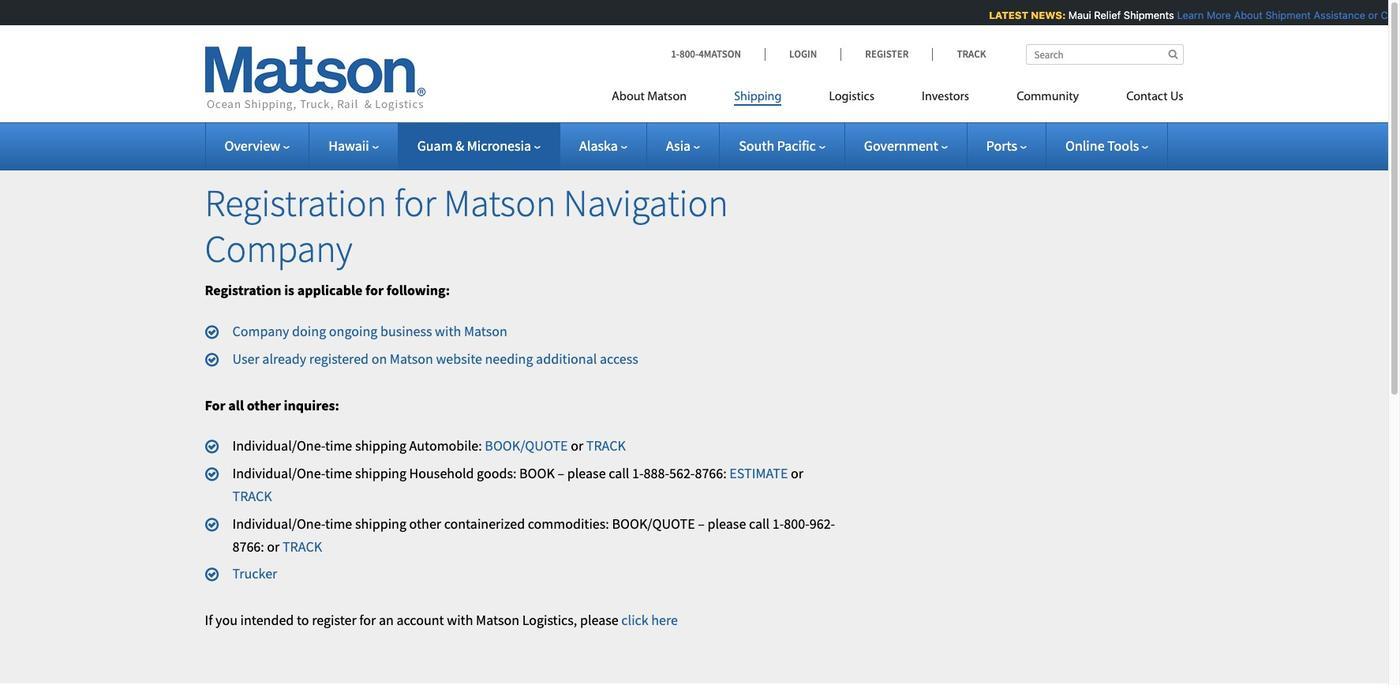 Task type: describe. For each thing, give the bounding box(es) containing it.
time for automobile:
[[325, 437, 352, 455]]

8766: inside individual/one-time shipping household goods: book – please call 1-888-562-8766: estimate or track
[[695, 464, 727, 483]]

goods:
[[477, 464, 517, 483]]

assistance
[[1313, 9, 1365, 21]]

shipping for other
[[355, 515, 407, 533]]

1-800-4matson
[[671, 47, 741, 61]]

guam
[[417, 137, 453, 155]]

2 vertical spatial track
[[283, 537, 322, 556]]

us
[[1171, 91, 1184, 103]]

4matson
[[699, 47, 741, 61]]

inquires:
[[284, 396, 340, 414]]

or inside 'individual/one-time shipping other containerized commodities: book/quote – please call 1-800-962- 8766: or'
[[267, 537, 280, 556]]

following:
[[387, 281, 450, 299]]

login
[[790, 47, 817, 61]]

user already registered on matson website needing additional access
[[233, 350, 639, 368]]

individual/one-time shipping automobile: book/quote or track
[[233, 437, 626, 455]]

pacific
[[778, 137, 816, 155]]

alaska link
[[580, 137, 628, 155]]

individual/one- inside 'individual/one-time shipping other containerized commodities: book/quote – please call 1-800-962- 8766: or'
[[233, 515, 325, 533]]

track link for individual/one-time shipping automobile: book/quote or track
[[586, 437, 626, 455]]

1 horizontal spatial 1-
[[671, 47, 680, 61]]

china
[[663, 214, 690, 229]]

time for other
[[325, 515, 352, 533]]

hawaii
[[329, 137, 369, 155]]

register
[[866, 47, 909, 61]]

user
[[233, 350, 260, 368]]

estimate
[[730, 464, 788, 483]]

doing
[[292, 322, 326, 340]]

micronesia
[[467, 137, 531, 155]]

or right book/quote link
[[571, 437, 584, 455]]

containerized
[[444, 515, 525, 533]]

online
[[1066, 137, 1105, 155]]

top menu navigation
[[612, 83, 1184, 115]]

contact us
[[1127, 91, 1184, 103]]

click
[[622, 611, 649, 629]]

– inside 'individual/one-time shipping other containerized commodities: book/quote – please call 1-800-962- 8766: or'
[[698, 515, 705, 533]]

registration for registration for matson navigation company
[[205, 179, 387, 227]]

book/quote link
[[485, 437, 568, 455]]

online tools
[[1066, 137, 1140, 155]]

estimate link
[[730, 464, 788, 483]]

community link
[[993, 83, 1103, 115]]

if
[[205, 611, 213, 629]]

call inside 'individual/one-time shipping other containerized commodities: book/quote – please call 1-800-962- 8766: or'
[[749, 515, 770, 533]]

individual/one- for individual/one-time shipping household goods: book – please call 1-888-562-8766:
[[233, 464, 325, 483]]

800- inside 'individual/one-time shipping other containerized commodities: book/quote – please call 1-800-962- 8766: or'
[[784, 515, 810, 533]]

company doing ongoing business with matson
[[233, 322, 508, 340]]

shipment
[[1265, 9, 1310, 21]]

click here link
[[622, 611, 678, 629]]

search image
[[1169, 49, 1178, 59]]

registered
[[309, 350, 369, 368]]

all
[[228, 396, 244, 414]]

please inside individual/one-time shipping household goods: book – please call 1-888-562-8766: estimate or track
[[568, 464, 606, 483]]

access
[[600, 350, 639, 368]]

2 vertical spatial please
[[580, 611, 619, 629]]

0 vertical spatial track
[[586, 437, 626, 455]]

website
[[436, 350, 482, 368]]

for
[[205, 396, 226, 414]]

more
[[1206, 9, 1230, 21]]

1- inside 'individual/one-time shipping other containerized commodities: book/quote – please call 1-800-962- 8766: or'
[[773, 515, 784, 533]]

domestic link
[[561, 171, 746, 205]]

ports link
[[987, 137, 1027, 155]]

about inside top menu navigation
[[612, 91, 645, 103]]

tools
[[1108, 137, 1140, 155]]

learn more about shipment assistance or cont link
[[1176, 9, 1401, 21]]

registration for registration is applicable for following:
[[205, 281, 282, 299]]

user already registered on matson website needing additional access link
[[233, 350, 639, 368]]

0 vertical spatial 800-
[[680, 47, 699, 61]]

individual/one-time shipping other containerized commodities: book/quote – please call 1-800-962- 8766: or
[[233, 515, 836, 556]]

navigation
[[564, 179, 729, 227]]

latest news: maui relief shipments learn more about shipment assistance or cont
[[988, 9, 1401, 21]]

matson down 'business' at the top left
[[390, 350, 433, 368]]

login link
[[765, 47, 841, 61]]

account
[[397, 611, 444, 629]]

1 vertical spatial company
[[233, 322, 289, 340]]

learn
[[1176, 9, 1203, 21]]

government
[[864, 137, 939, 155]]

matson inside top menu navigation
[[648, 91, 687, 103]]

contact us link
[[1103, 83, 1184, 115]]

household
[[409, 464, 474, 483]]

about matson
[[612, 91, 687, 103]]

overview link
[[225, 137, 290, 155]]

south pacific link
[[739, 137, 826, 155]]

time for household
[[325, 464, 352, 483]]

trucker
[[233, 565, 277, 583]]

562-
[[670, 464, 695, 483]]

shipping link
[[711, 83, 806, 115]]

company inside registration for matson navigation company
[[205, 225, 353, 272]]



Task type: locate. For each thing, give the bounding box(es) containing it.
track link for individual/one-time shipping household goods: book – please call 1-888-562-8766: estimate or track
[[233, 487, 272, 505]]

company up user
[[233, 322, 289, 340]]

track link
[[933, 47, 987, 61]]

1- inside individual/one-time shipping household goods: book – please call 1-888-562-8766: estimate or track
[[633, 464, 644, 483]]

1 time from the top
[[325, 437, 352, 455]]

an
[[379, 611, 394, 629]]

1 vertical spatial call
[[749, 515, 770, 533]]

latest
[[988, 9, 1028, 21]]

2 registration from the top
[[205, 281, 282, 299]]

for up company doing ongoing business with matson link
[[366, 281, 384, 299]]

0 horizontal spatial call
[[609, 464, 630, 483]]

trucker link
[[233, 565, 277, 583]]

registration is applicable for following:
[[205, 281, 450, 299]]

0 vertical spatial with
[[435, 322, 461, 340]]

individual/one- for individual/one-time shipping automobile:
[[233, 437, 325, 455]]

1 vertical spatial 1-
[[633, 464, 644, 483]]

1 horizontal spatial book/quote
[[612, 515, 695, 533]]

south pacific
[[739, 137, 816, 155]]

community
[[1017, 91, 1079, 103]]

&
[[456, 137, 464, 155]]

1 vertical spatial book/quote
[[612, 515, 695, 533]]

0 vertical spatial for
[[395, 179, 436, 227]]

0 vertical spatial shipping
[[355, 437, 407, 455]]

1- left 962-
[[773, 515, 784, 533]]

alaska
[[580, 137, 618, 155]]

domestic
[[576, 181, 620, 195]]

1-
[[671, 47, 680, 61], [633, 464, 644, 483], [773, 515, 784, 533]]

1 vertical spatial registration
[[205, 281, 282, 299]]

book
[[520, 464, 555, 483]]

0 horizontal spatial other
[[247, 396, 281, 414]]

please left click
[[580, 611, 619, 629]]

track
[[957, 47, 987, 61]]

–
[[558, 464, 565, 483], [698, 515, 705, 533]]

call inside individual/one-time shipping household goods: book – please call 1-888-562-8766: estimate or track
[[609, 464, 630, 483]]

overview
[[225, 137, 280, 155]]

0 vertical spatial about
[[1233, 9, 1262, 21]]

1 horizontal spatial track link
[[283, 537, 322, 556]]

None search field
[[1026, 44, 1184, 65]]

individual/one- inside individual/one-time shipping household goods: book – please call 1-888-562-8766: estimate or track
[[233, 464, 325, 483]]

or left cont
[[1368, 9, 1377, 21]]

maui
[[1068, 9, 1090, 21]]

0 horizontal spatial track link
[[233, 487, 272, 505]]

needing
[[485, 350, 533, 368]]

0 vertical spatial other
[[247, 396, 281, 414]]

0 vertical spatial time
[[325, 437, 352, 455]]

1 vertical spatial time
[[325, 464, 352, 483]]

asia
[[666, 137, 691, 155]]

with up the website
[[435, 322, 461, 340]]

time inside 'individual/one-time shipping other containerized commodities: book/quote – please call 1-800-962- 8766: or'
[[325, 515, 352, 533]]

matson up the asia
[[648, 91, 687, 103]]

8766: up trucker link
[[233, 537, 264, 556]]

registration inside registration for matson navigation company
[[205, 179, 387, 227]]

1 vertical spatial individual/one-
[[233, 464, 325, 483]]

800-
[[680, 47, 699, 61], [784, 515, 810, 533]]

2 horizontal spatial track link
[[586, 437, 626, 455]]

logistics,
[[522, 611, 577, 629]]

1 horizontal spatial call
[[749, 515, 770, 533]]

please down estimate at the bottom of the page
[[708, 515, 746, 533]]

2 shipping from the top
[[355, 464, 407, 483]]

time
[[325, 437, 352, 455], [325, 464, 352, 483], [325, 515, 352, 533]]

you
[[216, 611, 238, 629]]

logistics
[[829, 91, 875, 103]]

time inside individual/one-time shipping household goods: book – please call 1-888-562-8766: estimate or track
[[325, 464, 352, 483]]

for left an
[[359, 611, 376, 629]]

for inside registration for matson navigation company
[[395, 179, 436, 227]]

register link
[[841, 47, 933, 61]]

contact
[[1127, 91, 1168, 103]]

1 horizontal spatial 8766:
[[695, 464, 727, 483]]

1 vertical spatial 800-
[[784, 515, 810, 533]]

other right all
[[247, 396, 281, 414]]

about up the "alaska" link
[[612, 91, 645, 103]]

0 horizontal spatial track
[[233, 487, 272, 505]]

south
[[739, 137, 775, 155]]

please inside 'individual/one-time shipping other containerized commodities: book/quote – please call 1-800-962- 8766: or'
[[708, 515, 746, 533]]

888-
[[644, 464, 670, 483]]

800- up about matson link
[[680, 47, 699, 61]]

2 vertical spatial 1-
[[773, 515, 784, 533]]

here
[[652, 611, 678, 629]]

shipping
[[734, 91, 782, 103]]

please
[[568, 464, 606, 483], [708, 515, 746, 533], [580, 611, 619, 629]]

individual/one-time shipping household goods: book – please call 1-888-562-8766: estimate or track
[[233, 464, 804, 505]]

1- left 4matson
[[671, 47, 680, 61]]

track inside individual/one-time shipping household goods: book – please call 1-888-562-8766: estimate or track
[[233, 487, 272, 505]]

or up trucker link
[[267, 537, 280, 556]]

online tools link
[[1066, 137, 1149, 155]]

asia link
[[666, 137, 701, 155]]

cont
[[1380, 9, 1401, 21]]

book/quote inside 'individual/one-time shipping other containerized commodities: book/quote – please call 1-800-962- 8766: or'
[[612, 515, 695, 533]]

1 vertical spatial about
[[612, 91, 645, 103]]

2 time from the top
[[325, 464, 352, 483]]

other inside 'individual/one-time shipping other containerized commodities: book/quote – please call 1-800-962- 8766: or'
[[409, 515, 441, 533]]

3 individual/one- from the top
[[233, 515, 325, 533]]

1 horizontal spatial track
[[283, 537, 322, 556]]

0 horizontal spatial 8766:
[[233, 537, 264, 556]]

0 horizontal spatial 1-
[[633, 464, 644, 483]]

1 vertical spatial please
[[708, 515, 746, 533]]

additional
[[536, 350, 597, 368]]

shipping inside 'individual/one-time shipping other containerized commodities: book/quote – please call 1-800-962- 8766: or'
[[355, 515, 407, 533]]

1 vertical spatial track
[[233, 487, 272, 505]]

with
[[435, 322, 461, 340], [447, 611, 473, 629]]

0 vertical spatial please
[[568, 464, 606, 483]]

0 vertical spatial registration
[[205, 179, 387, 227]]

company doing ongoing business with matson link
[[233, 322, 508, 340]]

8766: inside 'individual/one-time shipping other containerized commodities: book/quote – please call 1-800-962- 8766: or'
[[233, 537, 264, 556]]

shipping for automobile:
[[355, 437, 407, 455]]

matson down micronesia
[[444, 179, 556, 227]]

hawaii link
[[329, 137, 379, 155]]

0 vertical spatial 1-
[[671, 47, 680, 61]]

matson inside registration for matson navigation company
[[444, 179, 556, 227]]

guam & micronesia link
[[417, 137, 541, 155]]

1 horizontal spatial 800-
[[784, 515, 810, 533]]

1 vertical spatial other
[[409, 515, 441, 533]]

8766:
[[695, 464, 727, 483], [233, 537, 264, 556]]

0 vertical spatial call
[[609, 464, 630, 483]]

track
[[586, 437, 626, 455], [233, 487, 272, 505], [283, 537, 322, 556]]

call left 888-
[[609, 464, 630, 483]]

registration left is
[[205, 281, 282, 299]]

shipments
[[1123, 9, 1174, 21]]

please right book
[[568, 464, 606, 483]]

services link
[[647, 171, 833, 205]]

1 horizontal spatial about
[[1233, 9, 1262, 21]]

call down 'estimate' link
[[749, 515, 770, 533]]

international link
[[561, 205, 746, 238]]

company up is
[[205, 225, 353, 272]]

1 horizontal spatial other
[[409, 515, 441, 533]]

1 vertical spatial –
[[698, 515, 705, 533]]

0 horizontal spatial 800-
[[680, 47, 699, 61]]

0 horizontal spatial about
[[612, 91, 645, 103]]

relief
[[1093, 9, 1120, 21]]

2 vertical spatial for
[[359, 611, 376, 629]]

0 vertical spatial –
[[558, 464, 565, 483]]

other
[[247, 396, 281, 414], [409, 515, 441, 533]]

ports
[[987, 137, 1018, 155]]

0 vertical spatial 8766:
[[695, 464, 727, 483]]

guam & micronesia
[[417, 137, 531, 155]]

– inside individual/one-time shipping household goods: book – please call 1-888-562-8766: estimate or track
[[558, 464, 565, 483]]

0 vertical spatial company
[[205, 225, 353, 272]]

0 vertical spatial book/quote
[[485, 437, 568, 455]]

2 horizontal spatial track
[[586, 437, 626, 455]]

register
[[312, 611, 357, 629]]

or inside individual/one-time shipping household goods: book – please call 1-888-562-8766: estimate or track
[[791, 464, 804, 483]]

registration down overview link
[[205, 179, 387, 227]]

1 shipping from the top
[[355, 437, 407, 455]]

book/quote
[[485, 437, 568, 455], [612, 515, 695, 533]]

about
[[1233, 9, 1262, 21], [612, 91, 645, 103]]

2 individual/one- from the top
[[233, 464, 325, 483]]

1 vertical spatial with
[[447, 611, 473, 629]]

blue matson logo with ocean, shipping, truck, rail and logistics written beneath it. image
[[205, 47, 426, 111]]

0 horizontal spatial –
[[558, 464, 565, 483]]

matson up "needing"
[[464, 322, 508, 340]]

registration for matson navigation company
[[205, 179, 729, 272]]

matson left logistics,
[[476, 611, 520, 629]]

call
[[609, 464, 630, 483], [749, 515, 770, 533]]

1-800-4matson link
[[671, 47, 765, 61]]

1 vertical spatial 8766:
[[233, 537, 264, 556]]

with right account
[[447, 611, 473, 629]]

2 vertical spatial shipping
[[355, 515, 407, 533]]

0 horizontal spatial book/quote
[[485, 437, 568, 455]]

book/quote down 888-
[[612, 515, 695, 533]]

about right more
[[1233, 9, 1262, 21]]

is
[[284, 281, 295, 299]]

or right 'estimate' link
[[791, 464, 804, 483]]

shipping inside individual/one-time shipping household goods: book – please call 1-888-562-8766: estimate or track
[[355, 464, 407, 483]]

1 individual/one- from the top
[[233, 437, 325, 455]]

on
[[372, 350, 387, 368]]

intended
[[240, 611, 294, 629]]

china link
[[647, 205, 833, 238]]

0 vertical spatial track link
[[586, 437, 626, 455]]

2 vertical spatial track link
[[283, 537, 322, 556]]

news:
[[1030, 9, 1065, 21]]

shipping
[[355, 437, 407, 455], [355, 464, 407, 483], [355, 515, 407, 533]]

1- left 562-
[[633, 464, 644, 483]]

3 time from the top
[[325, 515, 352, 533]]

registration
[[205, 179, 387, 227], [205, 281, 282, 299]]

for all other inquires:
[[205, 396, 340, 414]]

for
[[395, 179, 436, 227], [366, 281, 384, 299], [359, 611, 376, 629]]

Search search field
[[1026, 44, 1184, 65]]

2 horizontal spatial 1-
[[773, 515, 784, 533]]

other down household
[[409, 515, 441, 533]]

1 registration from the top
[[205, 179, 387, 227]]

book/quote up book
[[485, 437, 568, 455]]

shipping for household
[[355, 464, 407, 483]]

commodities:
[[528, 515, 609, 533]]

if you intended to register for an account with matson logistics, please click here
[[205, 611, 678, 629]]

investors
[[922, 91, 970, 103]]

automobile:
[[409, 437, 482, 455]]

ongoing
[[329, 322, 378, 340]]

0 vertical spatial individual/one-
[[233, 437, 325, 455]]

1 vertical spatial for
[[366, 281, 384, 299]]

2 vertical spatial time
[[325, 515, 352, 533]]

3 shipping from the top
[[355, 515, 407, 533]]

about matson link
[[612, 83, 711, 115]]

business
[[381, 322, 432, 340]]

company
[[205, 225, 353, 272], [233, 322, 289, 340]]

already
[[262, 350, 307, 368]]

1 vertical spatial track link
[[233, 487, 272, 505]]

matson
[[648, 91, 687, 103], [444, 179, 556, 227], [464, 322, 508, 340], [390, 350, 433, 368], [476, 611, 520, 629]]

2 vertical spatial individual/one-
[[233, 515, 325, 533]]

1 horizontal spatial –
[[698, 515, 705, 533]]

1 vertical spatial shipping
[[355, 464, 407, 483]]

applicable
[[297, 281, 363, 299]]

international
[[576, 214, 637, 229]]

8766: left estimate at the bottom of the page
[[695, 464, 727, 483]]

800- down 'estimate' link
[[784, 515, 810, 533]]

for down guam
[[395, 179, 436, 227]]

962-
[[810, 515, 836, 533]]



Task type: vqa. For each thing, say whether or not it's contained in the screenshot.
left other
yes



